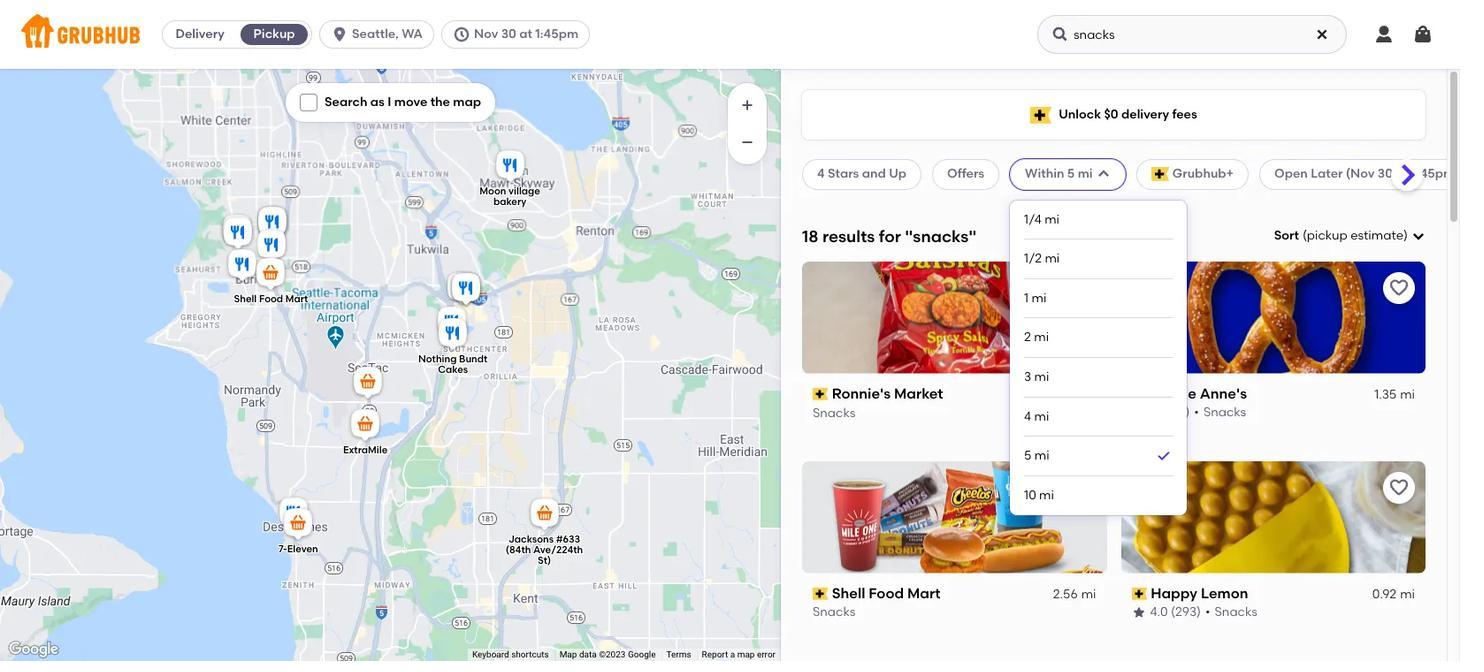 Task type: locate. For each thing, give the bounding box(es) containing it.
seattle, wa button
[[319, 20, 441, 49]]

food
[[259, 293, 283, 305], [869, 585, 904, 602]]

map right a at right
[[737, 650, 755, 660]]

mi for 3.11 mi
[[1082, 388, 1096, 403]]

2.56
[[1053, 587, 1078, 602]]

1 vertical spatial shell food mart
[[832, 585, 941, 602]]

nov 30 at 1:45pm
[[474, 27, 579, 42]]

mi right within
[[1078, 167, 1093, 182]]

mart down pierro bakery image
[[285, 293, 308, 305]]

4 inside list box
[[1024, 409, 1032, 424]]

save this restaurant image for auntie anne's
[[1389, 278, 1410, 299]]

1 vertical spatial 5
[[1024, 449, 1032, 464]]

pickup
[[1307, 228, 1348, 243]]

0 horizontal spatial mart
[[285, 293, 308, 305]]

1 horizontal spatial 5
[[1068, 167, 1075, 182]]

1 vertical spatial at
[[1396, 167, 1409, 182]]

2.56 mi
[[1053, 587, 1096, 602]]

7-
[[278, 544, 287, 556]]

None field
[[1274, 227, 1426, 245]]

7-eleven
[[278, 544, 318, 556]]

0 horizontal spatial svg image
[[303, 97, 314, 108]]

mawadda cafe image
[[254, 204, 290, 243]]

grubhub+
[[1173, 167, 1234, 182]]

0 horizontal spatial shell food mart
[[234, 293, 308, 305]]

1 vertical spatial save this restaurant image
[[1389, 477, 1410, 499]]

1 horizontal spatial •
[[1206, 605, 1211, 620]]

4 left stars
[[817, 167, 825, 182]]

4
[[817, 167, 825, 182], [1024, 409, 1032, 424]]

nothing bundt cakes image
[[435, 316, 470, 355]]

nov 30 at 1:45pm button
[[441, 20, 597, 49]]

1 vertical spatial grubhub plus flag logo image
[[1151, 168, 1169, 182]]

subscription pass image
[[813, 388, 829, 401], [1132, 588, 1147, 601]]

4.0 (293)
[[1150, 605, 1201, 620]]

1 vertical spatial subscription pass image
[[813, 588, 829, 601]]

delivery button
[[163, 20, 237, 49]]

move
[[394, 95, 428, 110]]

3.11 mi
[[1059, 388, 1096, 403]]

mi for 3 mi
[[1035, 370, 1049, 385]]

1 horizontal spatial at
[[1396, 167, 1409, 182]]

subscription pass image left ronnie's
[[813, 388, 829, 401]]

1 vertical spatial mart
[[908, 585, 941, 602]]

10 mi
[[1024, 488, 1054, 503]]

(31) • snacks
[[1170, 405, 1247, 421]]

0 vertical spatial grubhub plus flag logo image
[[1031, 107, 1052, 123]]

and
[[862, 167, 886, 182]]

0 vertical spatial •
[[1194, 405, 1199, 421]]

0 horizontal spatial subscription pass image
[[813, 588, 829, 601]]

0 horizontal spatial at
[[519, 27, 532, 42]]

Search for food, convenience, alcohol... search field
[[1038, 15, 1347, 54]]

data
[[579, 650, 597, 660]]

1 horizontal spatial svg image
[[1052, 26, 1069, 43]]

0 vertical spatial shell
[[234, 293, 256, 305]]

1/2 mi
[[1024, 251, 1060, 266]]

at left 1:45pm
[[519, 27, 532, 42]]

happy lemon logo image
[[1121, 461, 1426, 574]]

mi up 10 mi
[[1035, 449, 1050, 464]]

the
[[430, 95, 450, 110]]

shell
[[234, 293, 256, 305], [832, 585, 865, 602]]

ronnie's market logo image
[[802, 262, 1107, 374]]

report
[[702, 650, 728, 660]]

market
[[894, 385, 944, 402]]

auntie anne's
[[1151, 385, 1247, 402]]

1 horizontal spatial subscription pass image
[[1132, 388, 1147, 401]]

auntie
[[1151, 385, 1197, 402]]

eleven
[[287, 544, 318, 556]]

1 horizontal spatial map
[[737, 650, 755, 660]]

pickup button
[[237, 20, 311, 49]]

happy lemon
[[1151, 585, 1249, 602]]

mi right the '3.11'
[[1082, 388, 1096, 403]]

mi right 10
[[1039, 488, 1054, 503]]

subscription pass image for auntie anne's
[[1132, 388, 1147, 401]]

1 horizontal spatial shell
[[832, 585, 865, 602]]

svg image
[[1052, 26, 1069, 43], [1315, 27, 1330, 42], [303, 97, 314, 108]]

2 save this restaurant image from the top
[[1389, 477, 1410, 499]]

mi right 0.92
[[1400, 587, 1415, 602]]

mi right the 3
[[1035, 370, 1049, 385]]

mart down shell food mart logo
[[908, 585, 941, 602]]

map region
[[0, 0, 924, 662]]

minus icon image
[[739, 134, 756, 151]]

extramile image
[[347, 407, 383, 446]]

save this restaurant button for ronnie's market
[[1065, 272, 1096, 304]]

map right the the
[[453, 95, 481, 110]]

save this restaurant button for auntie anne's
[[1383, 272, 1415, 304]]

0 vertical spatial shell food mart
[[234, 293, 308, 305]]

mi
[[1078, 167, 1093, 182], [1045, 212, 1060, 227], [1045, 251, 1060, 266], [1032, 291, 1047, 306], [1034, 330, 1049, 345], [1035, 370, 1049, 385], [1082, 388, 1096, 403], [1400, 388, 1415, 403], [1035, 409, 1049, 424], [1035, 449, 1050, 464], [1039, 488, 1054, 503], [1082, 587, 1096, 602], [1400, 587, 1415, 602]]

results
[[823, 226, 875, 246]]

grubhub plus flag logo image for grubhub+
[[1151, 168, 1169, 182]]

up
[[889, 167, 907, 182]]

0 vertical spatial at
[[519, 27, 532, 42]]

)
[[1404, 228, 1408, 243]]

mi down 3 mi
[[1035, 409, 1049, 424]]

1 vertical spatial food
[[869, 585, 904, 602]]

5 mi option
[[1024, 437, 1173, 477]]

2 horizontal spatial svg image
[[1315, 27, 1330, 42]]

at
[[519, 27, 532, 42], [1396, 167, 1409, 182]]

royce' washington - westfield southcenter mall image
[[448, 271, 483, 310]]

30 right nov
[[501, 27, 517, 42]]

save this restaurant button for happy lemon
[[1383, 472, 1415, 504]]

svg image inside field
[[1412, 229, 1426, 243]]

auntie anne's image
[[448, 271, 483, 310]]

shell inside map "region"
[[234, 293, 256, 305]]

1 horizontal spatial shell food mart
[[832, 585, 941, 602]]

food inside map "region"
[[259, 293, 283, 305]]

0 vertical spatial subscription pass image
[[1132, 388, 1147, 401]]

0 horizontal spatial •
[[1194, 405, 1199, 421]]

1 save this restaurant image from the top
[[1389, 278, 1410, 299]]

mi for 10 mi
[[1039, 488, 1054, 503]]

0 horizontal spatial 5
[[1024, 449, 1032, 464]]

shell food mart
[[234, 293, 308, 305], [832, 585, 941, 602]]

0 horizontal spatial 30
[[501, 27, 517, 42]]

4 down the 3
[[1024, 409, 1032, 424]]

mi for 0.92 mi
[[1400, 587, 1415, 602]]

1 vertical spatial map
[[737, 650, 755, 660]]

mart
[[285, 293, 308, 305], [908, 585, 941, 602]]

at left 1:45pm)
[[1396, 167, 1409, 182]]

sort ( pickup estimate )
[[1274, 228, 1408, 243]]

1 vertical spatial 30
[[1378, 167, 1393, 182]]

mi inside option
[[1035, 449, 1050, 464]]

0 horizontal spatial grubhub plus flag logo image
[[1031, 107, 1052, 123]]

later
[[1311, 167, 1343, 182]]

30 right (nov
[[1378, 167, 1393, 182]]

0 horizontal spatial food
[[259, 293, 283, 305]]

marina market & deli image
[[276, 495, 311, 534]]

shell food mart logo image
[[802, 461, 1107, 574]]

(31)
[[1170, 405, 1190, 421]]

seattle, wa
[[352, 27, 423, 42]]

moon
[[479, 185, 506, 197]]

1 horizontal spatial 4
[[1024, 409, 1032, 424]]

nov
[[474, 27, 498, 42]]

subscription pass image
[[1132, 388, 1147, 401], [813, 588, 829, 601]]

list box containing 1/4 mi
[[1024, 200, 1173, 515]]

1:45pm)
[[1412, 167, 1460, 182]]

mi right 2.56
[[1082, 587, 1096, 602]]

5 up 10
[[1024, 449, 1032, 464]]

0 horizontal spatial subscription pass image
[[813, 388, 829, 401]]

fees
[[1172, 107, 1198, 122]]

1 vertical spatial •
[[1206, 605, 1211, 620]]

18
[[802, 226, 819, 246]]

(nov
[[1346, 167, 1375, 182]]

happy lemon image
[[434, 304, 469, 343]]

list box
[[1024, 200, 1173, 515]]

star icon image
[[1132, 606, 1146, 620]]

grubhub plus flag logo image left grubhub+
[[1151, 168, 1169, 182]]

0 vertical spatial 30
[[501, 27, 517, 42]]

save this restaurant image
[[1389, 278, 1410, 299], [1389, 477, 1410, 499]]

grubhub plus flag logo image left 'unlock'
[[1031, 107, 1052, 123]]

mi right the 1
[[1032, 291, 1047, 306]]

0 vertical spatial food
[[259, 293, 283, 305]]

4 stars and up
[[817, 167, 907, 182]]

0 horizontal spatial map
[[453, 95, 481, 110]]

30
[[501, 27, 517, 42], [1378, 167, 1393, 182]]

0 vertical spatial save this restaurant image
[[1389, 278, 1410, 299]]

google
[[628, 650, 656, 660]]

sea tac marathon image
[[350, 364, 385, 403]]

mi right 1.35
[[1400, 388, 1415, 403]]

svg image inside 'seattle, wa' button
[[331, 26, 349, 43]]

4 for 4 mi
[[1024, 409, 1032, 424]]

mi right 1/4
[[1045, 212, 1060, 227]]

subscription pass image for ronnie's market
[[813, 388, 829, 401]]

• right (31) at the bottom of the page
[[1194, 405, 1199, 421]]

(84th
[[505, 545, 531, 556]]

grubhub plus flag logo image
[[1031, 107, 1052, 123], [1151, 168, 1169, 182]]

save this restaurant button
[[1065, 272, 1096, 304], [1383, 272, 1415, 304], [1383, 472, 1415, 504]]

1 vertical spatial 4
[[1024, 409, 1032, 424]]

save this restaurant image for happy lemon
[[1389, 477, 1410, 499]]

ave/224th
[[533, 545, 583, 556]]

error
[[757, 650, 776, 660]]

0 horizontal spatial 4
[[817, 167, 825, 182]]

0 vertical spatial 4
[[817, 167, 825, 182]]

0.92
[[1373, 587, 1397, 602]]

1 mi
[[1024, 291, 1047, 306]]

map
[[453, 95, 481, 110], [737, 650, 755, 660]]

wa
[[402, 27, 423, 42]]

1 vertical spatial subscription pass image
[[1132, 588, 1147, 601]]

google image
[[4, 639, 63, 662]]

1 horizontal spatial mart
[[908, 585, 941, 602]]

©2023
[[599, 650, 626, 660]]

0 vertical spatial subscription pass image
[[813, 388, 829, 401]]

1 horizontal spatial subscription pass image
[[1132, 588, 1147, 601]]

1 horizontal spatial grubhub plus flag logo image
[[1151, 168, 1169, 182]]

5
[[1068, 167, 1075, 182], [1024, 449, 1032, 464]]

5 right within
[[1068, 167, 1075, 182]]

(
[[1303, 228, 1307, 243]]

mi for 1/4 mi
[[1045, 212, 1060, 227]]

1
[[1024, 291, 1029, 306]]

0 vertical spatial mart
[[285, 293, 308, 305]]

mi right 1/2
[[1045, 251, 1060, 266]]

svg image
[[1374, 24, 1395, 45], [1413, 24, 1434, 45], [331, 26, 349, 43], [453, 26, 471, 43], [1097, 168, 1111, 182], [1412, 229, 1426, 243]]

• down happy lemon
[[1206, 605, 1211, 620]]

subscription pass image up star icon
[[1132, 588, 1147, 601]]

shell food mart image
[[253, 256, 288, 295]]

0 horizontal spatial shell
[[234, 293, 256, 305]]

mi right 2
[[1034, 330, 1049, 345]]



Task type: describe. For each thing, give the bounding box(es) containing it.
for
[[879, 226, 901, 246]]

open
[[1275, 167, 1308, 182]]

1 horizontal spatial 30
[[1378, 167, 1393, 182]]

none field containing sort
[[1274, 227, 1426, 245]]

report a map error
[[702, 650, 776, 660]]

keyboard shortcuts button
[[472, 649, 549, 662]]

save this restaurant image
[[1070, 278, 1091, 299]]

extramile
[[343, 445, 387, 457]]

mi for 1 mi
[[1032, 291, 1047, 306]]

stars
[[828, 167, 859, 182]]

mi for 1.35 mi
[[1400, 388, 1415, 403]]

plus icon image
[[739, 96, 756, 114]]

keyboard shortcuts
[[472, 650, 549, 660]]

1.35
[[1375, 388, 1397, 403]]

0.92 mi
[[1373, 587, 1415, 602]]

• snacks
[[1206, 605, 1258, 620]]

bakery
[[493, 196, 526, 208]]

unlock
[[1059, 107, 1101, 122]]

jacksons #633 (84th ave/224th st)
[[505, 534, 583, 567]]

jacksons #633 (84th ave/224th st) image
[[527, 496, 562, 535]]

30 inside the nov 30 at 1:45pm button
[[501, 27, 517, 42]]

offers
[[947, 167, 985, 182]]

pickup
[[254, 27, 295, 42]]

antojitos michalisco 1st ave image
[[254, 204, 290, 243]]

happy
[[1151, 585, 1198, 602]]

within
[[1025, 167, 1065, 182]]

ronnie's market
[[832, 385, 944, 402]]

ronnie's market image
[[224, 247, 260, 286]]

grubhub plus flag logo image for unlock $0 delivery fees
[[1031, 107, 1052, 123]]

moon village bakery
[[479, 185, 540, 208]]

18 results for "snacks"
[[802, 226, 977, 246]]

pierro bakery image
[[253, 227, 289, 266]]

lemon
[[1201, 585, 1249, 602]]

0 vertical spatial map
[[453, 95, 481, 110]]

1/4 mi
[[1024, 212, 1060, 227]]

terms
[[667, 650, 691, 660]]

#633
[[556, 534, 580, 545]]

tacos el hass image
[[220, 215, 255, 254]]

within 5 mi
[[1025, 167, 1093, 182]]

0 vertical spatial 5
[[1068, 167, 1075, 182]]

jamba image
[[444, 270, 479, 309]]

1 horizontal spatial food
[[869, 585, 904, 602]]

mi for 1/2 mi
[[1045, 251, 1060, 266]]

search
[[325, 95, 367, 110]]

anne's
[[1200, 385, 1247, 402]]

mi for 5 mi
[[1035, 449, 1050, 464]]

$0
[[1104, 107, 1119, 122]]

subscription pass image for happy lemon
[[1132, 588, 1147, 601]]

3.11
[[1059, 388, 1078, 403]]

mart inside map "region"
[[285, 293, 308, 305]]

1:45pm
[[535, 27, 579, 42]]

seattle,
[[352, 27, 399, 42]]

estimate
[[1351, 228, 1404, 243]]

search as i move the map
[[325, 95, 481, 110]]

auntie anne's logo image
[[1121, 262, 1426, 374]]

main navigation navigation
[[0, 0, 1460, 69]]

dairy queen image
[[219, 212, 254, 251]]

shortcuts
[[511, 650, 549, 660]]

jacksons
[[508, 534, 553, 545]]

2 mi
[[1024, 330, 1049, 345]]

3 mi
[[1024, 370, 1049, 385]]

10
[[1024, 488, 1037, 503]]

shell food mart inside map "region"
[[234, 293, 308, 305]]

5 mi
[[1024, 449, 1050, 464]]

1.35 mi
[[1375, 388, 1415, 403]]

check icon image
[[1155, 448, 1173, 465]]

nothing
[[418, 354, 456, 365]]

4 mi
[[1024, 409, 1049, 424]]

cakes
[[438, 364, 468, 376]]

village
[[508, 185, 540, 197]]

5 inside 5 mi option
[[1024, 449, 1032, 464]]

7 eleven image
[[280, 506, 315, 545]]

st)
[[537, 555, 551, 567]]

as
[[370, 95, 385, 110]]

subscription pass image for shell food mart
[[813, 588, 829, 601]]

open later (nov 30 at 1:45pm)
[[1275, 167, 1460, 182]]

unlock $0 delivery fees
[[1059, 107, 1198, 122]]

delivery
[[1122, 107, 1169, 122]]

4.0
[[1150, 605, 1168, 620]]

at inside button
[[519, 27, 532, 42]]

1/4
[[1024, 212, 1042, 227]]

a
[[730, 650, 735, 660]]

sort
[[1274, 228, 1299, 243]]

nothing bundt cakes
[[418, 354, 487, 376]]

delivery
[[176, 27, 224, 42]]

4 for 4 stars and up
[[817, 167, 825, 182]]

mi for 2 mi
[[1034, 330, 1049, 345]]

svg image inside the nov 30 at 1:45pm button
[[453, 26, 471, 43]]

1 vertical spatial shell
[[832, 585, 865, 602]]

2
[[1024, 330, 1031, 345]]

"snacks"
[[905, 226, 977, 246]]

mi for 2.56 mi
[[1082, 587, 1096, 602]]

moon village bakery image
[[492, 148, 528, 187]]

mi for 4 mi
[[1035, 409, 1049, 424]]

map
[[560, 650, 577, 660]]

map data ©2023 google
[[560, 650, 656, 660]]

(293)
[[1171, 605, 1201, 620]]

ronnie's
[[832, 385, 891, 402]]

keyboard
[[472, 650, 509, 660]]

report a map error link
[[702, 650, 776, 660]]



Task type: vqa. For each thing, say whether or not it's contained in the screenshot.
$6 at the right top of the page
no



